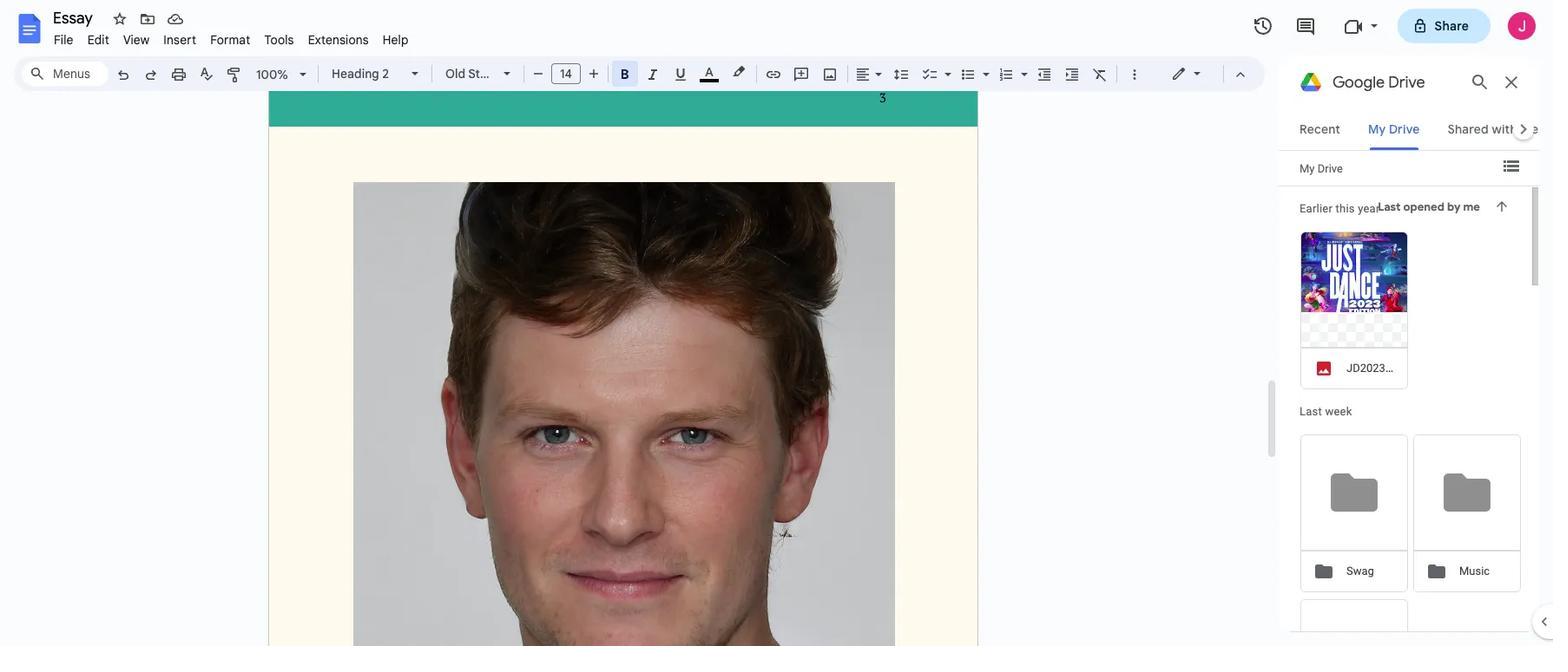 Task type: describe. For each thing, give the bounding box(es) containing it.
format menu item
[[203, 30, 257, 50]]

application containing share
[[0, 0, 1553, 647]]

mode and view toolbar
[[1158, 56, 1254, 91]]

styles list. heading 2 selected. option
[[332, 62, 401, 86]]

format
[[210, 32, 250, 48]]

main toolbar
[[108, 0, 1163, 493]]

help
[[383, 32, 409, 48]]

extensions
[[308, 32, 369, 48]]

help menu item
[[376, 30, 416, 50]]

insert menu item
[[157, 30, 203, 50]]

Font size text field
[[552, 63, 580, 84]]

Font size field
[[551, 63, 588, 85]]

edit
[[87, 32, 109, 48]]

old standard tt
[[445, 66, 538, 82]]

font list. old standard tt selected. option
[[445, 62, 538, 86]]

edit menu item
[[80, 30, 116, 50]]

file
[[54, 32, 73, 48]]

Rename text field
[[47, 7, 102, 28]]

view menu item
[[116, 30, 157, 50]]



Task type: locate. For each thing, give the bounding box(es) containing it.
application
[[0, 0, 1553, 647]]

menu bar inside menu bar 'banner'
[[47, 23, 416, 51]]

tools menu item
[[257, 30, 301, 50]]

bulleted list menu image
[[978, 63, 990, 69]]

menu bar
[[47, 23, 416, 51]]

share button
[[1397, 9, 1491, 43]]

standard
[[468, 66, 521, 82]]

numbered list menu image
[[1017, 63, 1028, 69]]

Zoom field
[[249, 62, 314, 88]]

highlight color image
[[729, 62, 748, 82]]

Star checkbox
[[108, 7, 132, 31]]

share
[[1435, 18, 1469, 34]]

2
[[382, 66, 389, 82]]

old
[[445, 66, 465, 82]]

Menus field
[[22, 62, 109, 86]]

view
[[123, 32, 150, 48]]

insert
[[163, 32, 196, 48]]

text color image
[[700, 62, 719, 82]]

tools
[[264, 32, 294, 48]]

line & paragraph spacing image
[[891, 62, 911, 86]]

checklist menu image
[[940, 63, 951, 69]]

menu bar banner
[[0, 0, 1553, 647]]

file menu item
[[47, 30, 80, 50]]

heading 2
[[332, 66, 389, 82]]

Zoom text field
[[252, 63, 293, 87]]

heading
[[332, 66, 379, 82]]

insert image image
[[820, 62, 840, 86]]

menu bar containing file
[[47, 23, 416, 51]]

extensions menu item
[[301, 30, 376, 50]]

tt
[[523, 66, 538, 82]]



Task type: vqa. For each thing, say whether or not it's contained in the screenshot.
right Pop
no



